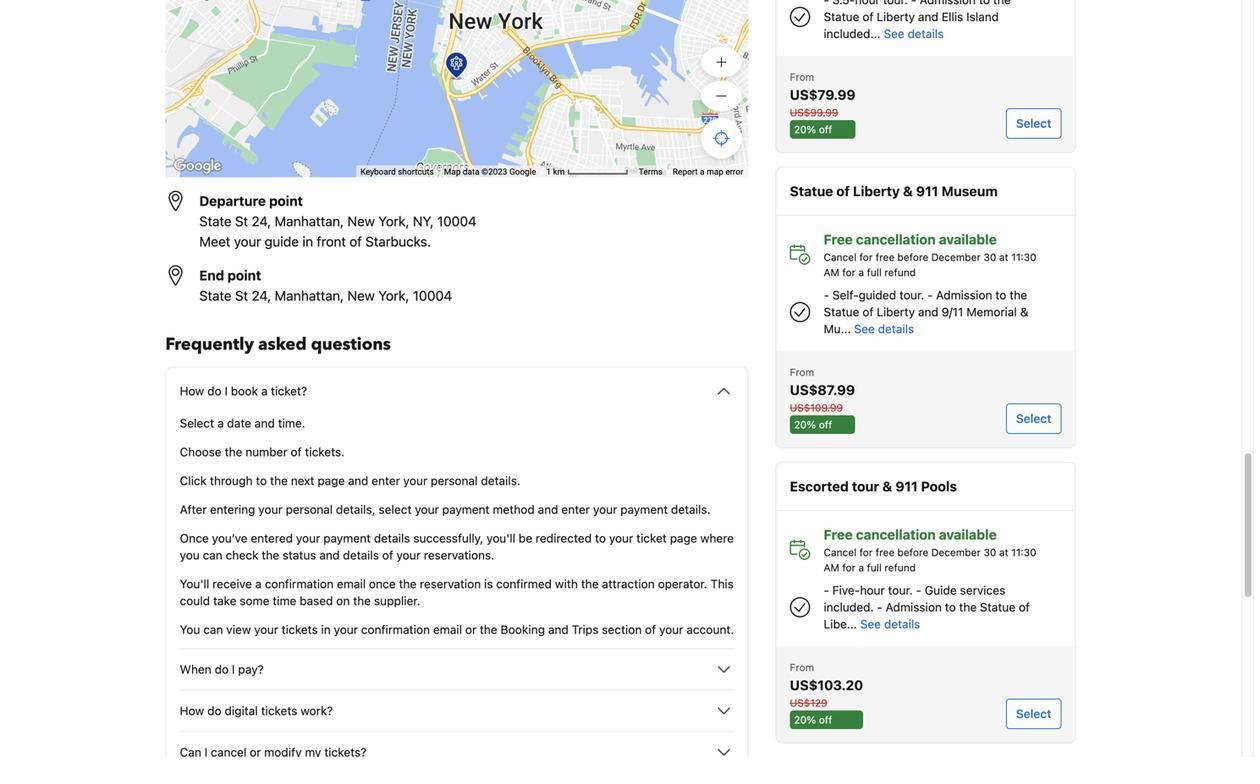 Task type: describe. For each thing, give the bounding box(es) containing it.
before for 911
[[898, 547, 929, 559]]

do for pay?
[[215, 663, 229, 677]]

1 vertical spatial liberty
[[854, 183, 900, 199]]

the inside the once you've entered your payment details successfully, you'll be redirected to your ticket page where you can check the status and details of your reservations.
[[262, 549, 279, 563]]

see details for 911
[[861, 618, 921, 632]]

to inside the once you've entered your payment details successfully, you'll be redirected to your ticket page where you can check the status and details of your reservations.
[[595, 532, 606, 546]]

once
[[369, 577, 396, 591]]

take
[[213, 594, 237, 608]]

do for book
[[208, 384, 222, 398]]

ny,
[[413, 213, 434, 229]]

map data ©2023 google
[[444, 167, 536, 177]]

- right guided
[[928, 288, 933, 302]]

departure point state st 24, manhattan, new york, ny, 10004 meet your guide in front of starbucks.
[[199, 193, 477, 250]]

your right select
[[415, 503, 439, 517]]

your up attraction
[[594, 503, 618, 517]]

us$129
[[790, 698, 828, 710]]

and right date
[[255, 417, 275, 431]]

december for pools
[[932, 547, 981, 559]]

1 vertical spatial 911
[[896, 479, 918, 495]]

how do digital tickets work?
[[180, 704, 333, 718]]

admission for 9/11
[[937, 288, 993, 302]]

- 3.5-hour tour.  - admission to the statue of liberty and ellis island included...
[[824, 0, 1011, 41]]

20% for us$79.99
[[795, 124, 817, 135]]

0 vertical spatial see details link
[[884, 27, 944, 41]]

trips
[[572, 623, 599, 637]]

cancellation for liberty
[[857, 232, 936, 248]]

ticket
[[637, 532, 667, 546]]

based
[[300, 594, 333, 608]]

of inside the once you've entered your payment details successfully, you'll be redirected to your ticket page where you can check the status and details of your reservations.
[[382, 549, 394, 563]]

from for us$79.99
[[790, 71, 815, 83]]

0 vertical spatial enter
[[372, 474, 400, 488]]

off for us$103.20
[[819, 715, 833, 727]]

refund for 911
[[885, 562, 916, 574]]

0 vertical spatial see details
[[884, 27, 944, 41]]

1 horizontal spatial enter
[[562, 503, 590, 517]]

tour. for 911
[[889, 584, 913, 598]]

9/11
[[942, 305, 964, 319]]

terms link
[[639, 167, 663, 177]]

24, for end
[[252, 288, 271, 304]]

full for &
[[867, 562, 882, 574]]

guide
[[925, 584, 957, 598]]

redirected
[[536, 532, 592, 546]]

1 horizontal spatial payment
[[442, 503, 490, 517]]

you'll receive a confirmation email once the reservation is confirmed with the attraction operator. this could take some time based on the supplier.
[[180, 577, 734, 608]]

end point state st 24, manhattan, new york, 10004
[[199, 268, 452, 304]]

or
[[466, 623, 477, 637]]

time
[[273, 594, 297, 608]]

of inside - five-hour tour.  - guide services included.  - admission to the statue of libe...
[[1019, 601, 1031, 615]]

museum
[[942, 183, 998, 199]]

where
[[701, 532, 734, 546]]

from us$79.99 us$99.99 20% off
[[790, 71, 856, 135]]

operator.
[[658, 577, 708, 591]]

0 horizontal spatial details.
[[481, 474, 521, 488]]

services
[[961, 584, 1006, 598]]

available for pools
[[939, 527, 997, 543]]

and inside the once you've entered your payment details successfully, you'll be redirected to your ticket page where you can check the status and details of your reservations.
[[320, 549, 340, 563]]

tickets inside how do i book a ticket? element
[[282, 623, 318, 637]]

on
[[336, 594, 350, 608]]

select
[[379, 503, 412, 517]]

statue inside - five-hour tour.  - guide services included.  - admission to the statue of libe...
[[981, 601, 1016, 615]]

supplier.
[[374, 594, 421, 608]]

11:30 for statue of liberty & 911 museum
[[1012, 251, 1037, 263]]

3.5-
[[833, 0, 855, 7]]

the inside - 3.5-hour tour.  - admission to the statue of liberty and ellis island included...
[[994, 0, 1011, 7]]

to inside - five-hour tour.  - guide services included.  - admission to the statue of libe...
[[946, 601, 957, 615]]

your up entered
[[259, 503, 283, 517]]

admission for ellis
[[920, 0, 976, 7]]

your down successfully,
[[397, 549, 421, 563]]

1 km button
[[542, 166, 634, 178]]

frequently
[[166, 333, 254, 356]]

1 vertical spatial email
[[433, 623, 462, 637]]

click
[[180, 474, 207, 488]]

frequently asked questions
[[166, 333, 391, 356]]

the right on
[[353, 594, 371, 608]]

the left next in the left bottom of the page
[[270, 474, 288, 488]]

a left map in the top of the page
[[700, 167, 705, 177]]

this
[[711, 577, 734, 591]]

attraction
[[602, 577, 655, 591]]

method
[[493, 503, 535, 517]]

the right or
[[480, 623, 498, 637]]

a inside dropdown button
[[261, 384, 268, 398]]

click through to the next page and enter your personal details.
[[180, 474, 521, 488]]

- five-hour tour.  - guide services included.  - admission to the statue of libe...
[[824, 584, 1031, 632]]

you
[[180, 623, 200, 637]]

error
[[726, 167, 744, 177]]

when do i pay? button
[[180, 660, 734, 680]]

- right included.
[[878, 601, 883, 615]]

details up the "once"
[[343, 549, 379, 563]]

before for &
[[898, 251, 929, 263]]

ticket?
[[271, 384, 307, 398]]

york, for ny,
[[379, 213, 410, 229]]

check
[[226, 549, 259, 563]]

tickets.
[[305, 445, 345, 459]]

in inside departure point state st 24, manhattan, new york, ny, 10004 meet your guide in front of starbucks.
[[303, 234, 313, 250]]

section
[[602, 623, 642, 637]]

2 horizontal spatial payment
[[621, 503, 668, 517]]

see for liberty
[[855, 322, 875, 336]]

data
[[463, 167, 480, 177]]

of inside - self-guided tour.  - admission to the statue of liberty and 9/11 memorial & mu...
[[863, 305, 874, 319]]

admission inside - five-hour tour.  - guide services included.  - admission to the statue of libe...
[[886, 601, 942, 615]]

shortcuts
[[398, 167, 434, 177]]

us$103.20
[[790, 678, 864, 694]]

a up self-
[[859, 267, 865, 279]]

am for escorted
[[824, 562, 840, 574]]

date
[[227, 417, 251, 431]]

your right view
[[254, 623, 279, 637]]

1 select button from the top
[[1007, 108, 1062, 139]]

10004 inside departure point state st 24, manhattan, new york, ny, 10004 meet your guide in front of starbucks.
[[438, 213, 477, 229]]

i for book
[[225, 384, 228, 398]]

tour. for &
[[900, 288, 925, 302]]

select button for statue of liberty & 911 museum
[[1007, 404, 1062, 434]]

details down select
[[374, 532, 410, 546]]

new for 10004
[[348, 288, 375, 304]]

included.
[[824, 601, 874, 615]]

keyboard shortcuts
[[361, 167, 434, 177]]

and inside - self-guided tour.  - admission to the statue of liberty and 9/11 memorial & mu...
[[919, 305, 939, 319]]

york, for 10004
[[379, 288, 410, 304]]

terms
[[639, 167, 663, 177]]

you
[[180, 549, 200, 563]]

pay?
[[238, 663, 264, 677]]

tour
[[852, 479, 880, 495]]

1 horizontal spatial personal
[[431, 474, 478, 488]]

mu...
[[824, 322, 851, 336]]

booking
[[501, 623, 545, 637]]

december for 911
[[932, 251, 981, 263]]

- left five-
[[824, 584, 830, 598]]

tickets inside dropdown button
[[261, 704, 298, 718]]

©2023
[[482, 167, 508, 177]]

from us$103.20 us$129 20% off
[[790, 662, 864, 727]]

memorial
[[967, 305, 1018, 319]]

manhattan, for end
[[275, 288, 344, 304]]

select inside how do i book a ticket? element
[[180, 417, 214, 431]]

when do i pay?
[[180, 663, 264, 677]]

1 vertical spatial personal
[[286, 503, 333, 517]]

reservations.
[[424, 549, 495, 563]]

1 vertical spatial details.
[[671, 503, 711, 517]]

statue of liberty & 911 museum
[[790, 183, 998, 199]]

state for departure
[[199, 213, 232, 229]]

status
[[283, 549, 316, 563]]

google image
[[170, 155, 226, 177]]

your left account.
[[660, 623, 684, 637]]

see details for &
[[855, 322, 915, 336]]

point for departure
[[269, 193, 303, 209]]

receive
[[213, 577, 252, 591]]

and up details,
[[348, 474, 369, 488]]

how do i book a ticket? element
[[180, 402, 734, 639]]

a left date
[[218, 417, 224, 431]]

the right "with"
[[581, 577, 599, 591]]

us$87.99
[[790, 382, 856, 398]]

once
[[180, 532, 209, 546]]

1
[[547, 167, 551, 177]]

liberty for guided
[[877, 305, 916, 319]]

& inside - self-guided tour.  - admission to the statue of liberty and 9/11 memorial & mu...
[[1021, 305, 1029, 319]]

us$109.99
[[790, 402, 843, 414]]

reservation
[[420, 577, 481, 591]]

- left guide
[[917, 584, 922, 598]]



Task type: vqa. For each thing, say whether or not it's contained in the screenshot.
keyboard shortcuts BUTTON
yes



Task type: locate. For each thing, give the bounding box(es) containing it.
2 from from the top
[[790, 367, 815, 378]]

and right status
[[320, 549, 340, 563]]

free cancellation available cancel for free before december 30 at 11:30 am for a full refund for pools
[[824, 527, 1037, 574]]

1 vertical spatial before
[[898, 547, 929, 559]]

2 how from the top
[[180, 704, 204, 718]]

liberty for hour
[[877, 10, 916, 24]]

0 horizontal spatial in
[[303, 234, 313, 250]]

hour up included.
[[861, 584, 885, 598]]

do inside the how do i book a ticket? dropdown button
[[208, 384, 222, 398]]

2 state from the top
[[199, 288, 232, 304]]

point inside end point state st 24, manhattan, new york, 10004
[[228, 268, 261, 284]]

view
[[226, 623, 251, 637]]

confirmation
[[265, 577, 334, 591], [361, 623, 430, 637]]

0 vertical spatial details.
[[481, 474, 521, 488]]

& right tour
[[883, 479, 893, 495]]

book
[[231, 384, 258, 398]]

from for us$103.20
[[790, 662, 815, 674]]

from us$87.99 us$109.99 20% off
[[790, 367, 856, 431]]

0 vertical spatial 911
[[917, 183, 939, 199]]

december up guide
[[932, 547, 981, 559]]

10004 right ny,
[[438, 213, 477, 229]]

starbucks.
[[366, 234, 431, 250]]

see details link for 911
[[861, 618, 921, 632]]

map region
[[166, 0, 749, 177]]

payment up successfully,
[[442, 503, 490, 517]]

point inside departure point state st 24, manhattan, new york, ny, 10004 meet your guide in front of starbucks.
[[269, 193, 303, 209]]

details,
[[336, 503, 376, 517]]

2 select button from the top
[[1007, 404, 1062, 434]]

1 vertical spatial york,
[[379, 288, 410, 304]]

personal
[[431, 474, 478, 488], [286, 503, 333, 517]]

email inside you'll receive a confirmation email once the reservation is confirmed with the attraction operator. this could take some time based on the supplier.
[[337, 577, 366, 591]]

some
[[240, 594, 270, 608]]

1 11:30 from the top
[[1012, 251, 1037, 263]]

at for statue of liberty & 911 museum
[[1000, 251, 1009, 263]]

a up five-
[[859, 562, 865, 574]]

york,
[[379, 213, 410, 229], [379, 288, 410, 304]]

full up guided
[[867, 267, 882, 279]]

1 vertical spatial point
[[228, 268, 261, 284]]

1 horizontal spatial details.
[[671, 503, 711, 517]]

at for escorted tour & 911 pools
[[1000, 547, 1009, 559]]

when
[[180, 663, 212, 677]]

1 how from the top
[[180, 384, 204, 398]]

enter up select
[[372, 474, 400, 488]]

free for escorted
[[824, 527, 853, 543]]

can inside the once you've entered your payment details successfully, you'll be redirected to your ticket page where you can check the status and details of your reservations.
[[203, 549, 223, 563]]

and left "trips"
[[549, 623, 569, 637]]

point up guide
[[269, 193, 303, 209]]

1 cancel from the top
[[824, 251, 857, 263]]

tour. right 3.5-
[[884, 0, 908, 7]]

0 horizontal spatial confirmation
[[265, 577, 334, 591]]

of inside departure point state st 24, manhattan, new york, ny, 10004 meet your guide in front of starbucks.
[[350, 234, 362, 250]]

- self-guided tour.  - admission to the statue of liberty and 9/11 memorial & mu...
[[824, 288, 1029, 336]]

off down us$109.99
[[819, 419, 833, 431]]

1 vertical spatial 30
[[984, 547, 997, 559]]

cancel up self-
[[824, 251, 857, 263]]

how down when
[[180, 704, 204, 718]]

2 24, from the top
[[252, 288, 271, 304]]

0 horizontal spatial email
[[337, 577, 366, 591]]

1 vertical spatial can
[[203, 623, 223, 637]]

i for pay?
[[232, 663, 235, 677]]

see details down ellis
[[884, 27, 944, 41]]

tickets
[[282, 623, 318, 637], [261, 704, 298, 718]]

before up - self-guided tour.  - admission to the statue of liberty and 9/11 memorial & mu... on the top of page
[[898, 251, 929, 263]]

details for - five-hour tour.  - guide services included.  - admission to the statue of libe...
[[885, 618, 921, 632]]

state inside end point state st 24, manhattan, new york, 10004
[[199, 288, 232, 304]]

details down guided
[[879, 322, 915, 336]]

0 horizontal spatial page
[[318, 474, 345, 488]]

hour inside - five-hour tour.  - guide services included.  - admission to the statue of libe...
[[861, 584, 885, 598]]

1 vertical spatial at
[[1000, 547, 1009, 559]]

see right the included...
[[884, 27, 905, 41]]

911 left museum
[[917, 183, 939, 199]]

am up self-
[[824, 267, 840, 279]]

st inside departure point state st 24, manhattan, new york, ny, 10004 meet your guide in front of starbucks.
[[235, 213, 248, 229]]

free
[[824, 232, 853, 248], [824, 527, 853, 543]]

1 vertical spatial from
[[790, 367, 815, 378]]

payment down details,
[[324, 532, 371, 546]]

0 vertical spatial &
[[904, 183, 913, 199]]

after entering your personal details, select your payment method and enter your payment details.
[[180, 503, 711, 517]]

1 st from the top
[[235, 213, 248, 229]]

new inside end point state st 24, manhattan, new york, 10004
[[348, 288, 375, 304]]

2 horizontal spatial &
[[1021, 305, 1029, 319]]

google
[[510, 167, 536, 177]]

digital
[[225, 704, 258, 718]]

1 vertical spatial hour
[[861, 584, 885, 598]]

20% for us$87.99
[[795, 419, 817, 431]]

11:30 for escorted tour & 911 pools
[[1012, 547, 1037, 559]]

20% down us$99.99
[[795, 124, 817, 135]]

tour.
[[884, 0, 908, 7], [900, 288, 925, 302], [889, 584, 913, 598]]

0 vertical spatial at
[[1000, 251, 1009, 263]]

libe...
[[824, 618, 858, 632]]

payment inside the once you've entered your payment details successfully, you'll be redirected to your ticket page where you can check the status and details of your reservations.
[[324, 532, 371, 546]]

1 vertical spatial free cancellation available cancel for free before december 30 at 11:30 am for a full refund
[[824, 527, 1037, 574]]

entered
[[251, 532, 293, 546]]

map
[[444, 167, 461, 177]]

1 vertical spatial page
[[670, 532, 698, 546]]

cancellation for &
[[857, 527, 936, 543]]

1 vertical spatial available
[[939, 527, 997, 543]]

0 vertical spatial am
[[824, 267, 840, 279]]

2 vertical spatial tour.
[[889, 584, 913, 598]]

24, inside end point state st 24, manhattan, new york, 10004
[[252, 288, 271, 304]]

map
[[707, 167, 724, 177]]

before
[[898, 251, 929, 263], [898, 547, 929, 559]]

0 horizontal spatial payment
[[324, 532, 371, 546]]

free for statue
[[824, 232, 853, 248]]

to inside - 3.5-hour tour.  - admission to the statue of liberty and ellis island included...
[[980, 0, 991, 7]]

0 vertical spatial december
[[932, 251, 981, 263]]

2 vertical spatial see details
[[861, 618, 921, 632]]

of inside - 3.5-hour tour.  - admission to the statue of liberty and ellis island included...
[[863, 10, 874, 24]]

manhattan, inside end point state st 24, manhattan, new york, 10004
[[275, 288, 344, 304]]

point for end
[[228, 268, 261, 284]]

in down "based"
[[321, 623, 331, 637]]

end
[[199, 268, 224, 284]]

2 available from the top
[[939, 527, 997, 543]]

1 horizontal spatial &
[[904, 183, 913, 199]]

select for us$79.99
[[1017, 116, 1052, 130]]

hour for -
[[861, 584, 885, 598]]

0 horizontal spatial i
[[225, 384, 228, 398]]

0 vertical spatial admission
[[920, 0, 976, 7]]

tour. right guided
[[900, 288, 925, 302]]

to down choose the number of tickets.
[[256, 474, 267, 488]]

- right 3.5-
[[912, 0, 917, 7]]

new up the starbucks.
[[348, 213, 375, 229]]

confirmed
[[497, 577, 552, 591]]

1 york, from the top
[[379, 213, 410, 229]]

3 select button from the top
[[1007, 699, 1062, 730]]

30 for escorted tour & 911 pools
[[984, 547, 997, 559]]

your inside departure point state st 24, manhattan, new york, ny, 10004 meet your guide in front of starbucks.
[[234, 234, 261, 250]]

do left digital
[[208, 704, 222, 718]]

0 vertical spatial 20%
[[795, 124, 817, 135]]

from up us$103.20
[[790, 662, 815, 674]]

1 km
[[547, 167, 567, 177]]

to inside - self-guided tour.  - admission to the statue of liberty and 9/11 memorial & mu...
[[996, 288, 1007, 302]]

1 horizontal spatial page
[[670, 532, 698, 546]]

0 vertical spatial 24,
[[252, 213, 271, 229]]

1 manhattan, from the top
[[275, 213, 344, 229]]

in left front
[[303, 234, 313, 250]]

1 vertical spatial select button
[[1007, 404, 1062, 434]]

st down departure
[[235, 213, 248, 229]]

refund for &
[[885, 267, 916, 279]]

tour. inside - five-hour tour.  - guide services included.  - admission to the statue of libe...
[[889, 584, 913, 598]]

1 30 from the top
[[984, 251, 997, 263]]

from for us$87.99
[[790, 367, 815, 378]]

once you've entered your payment details successfully, you'll be redirected to your ticket page where you can check the status and details of your reservations.
[[180, 532, 734, 563]]

details. up where
[[671, 503, 711, 517]]

1 vertical spatial i
[[232, 663, 235, 677]]

1 free from the top
[[824, 232, 853, 248]]

from up us$79.99
[[790, 71, 815, 83]]

see details link
[[884, 27, 944, 41], [855, 322, 915, 336], [861, 618, 921, 632]]

your right meet
[[234, 234, 261, 250]]

free for liberty
[[876, 251, 895, 263]]

from inside from us$79.99 us$99.99 20% off
[[790, 71, 815, 83]]

available
[[939, 232, 997, 248], [939, 527, 997, 543]]

24, up guide
[[252, 213, 271, 229]]

2 vertical spatial admission
[[886, 601, 942, 615]]

tour. inside - 3.5-hour tour.  - admission to the statue of liberty and ellis island included...
[[884, 0, 908, 7]]

0 horizontal spatial enter
[[372, 474, 400, 488]]

1 vertical spatial 20%
[[795, 419, 817, 431]]

in inside how do i book a ticket? element
[[321, 623, 331, 637]]

cancellation down escorted tour & 911 pools
[[857, 527, 936, 543]]

1 horizontal spatial i
[[232, 663, 235, 677]]

you've
[[212, 532, 248, 546]]

select a date and time.
[[180, 417, 305, 431]]

1 vertical spatial see
[[855, 322, 875, 336]]

see details down included.
[[861, 618, 921, 632]]

911 left pools
[[896, 479, 918, 495]]

details for - self-guided tour.  - admission to the statue of liberty and 9/11 memorial & mu...
[[879, 322, 915, 336]]

state up meet
[[199, 213, 232, 229]]

st inside end point state st 24, manhattan, new york, 10004
[[235, 288, 248, 304]]

20%
[[795, 124, 817, 135], [795, 419, 817, 431], [795, 715, 817, 727]]

0 vertical spatial york,
[[379, 213, 410, 229]]

manhattan, for departure
[[275, 213, 344, 229]]

free for &
[[876, 547, 895, 559]]

liberty inside - self-guided tour.  - admission to the statue of liberty and 9/11 memorial & mu...
[[877, 305, 916, 319]]

free cancellation available cancel for free before december 30 at 11:30 am for a full refund for 911
[[824, 232, 1037, 279]]

1 vertical spatial cancel
[[824, 547, 857, 559]]

state for end
[[199, 288, 232, 304]]

2 before from the top
[[898, 547, 929, 559]]

am
[[824, 267, 840, 279], [824, 562, 840, 574]]

1 full from the top
[[867, 267, 882, 279]]

to up memorial
[[996, 288, 1007, 302]]

0 vertical spatial state
[[199, 213, 232, 229]]

0 vertical spatial from
[[790, 71, 815, 83]]

details
[[908, 27, 944, 41], [879, 322, 915, 336], [374, 532, 410, 546], [343, 549, 379, 563], [885, 618, 921, 632]]

work?
[[301, 704, 333, 718]]

2 st from the top
[[235, 288, 248, 304]]

1 vertical spatial 11:30
[[1012, 547, 1037, 559]]

payment up ticket at the bottom right
[[621, 503, 668, 517]]

1 vertical spatial do
[[215, 663, 229, 677]]

your up status
[[296, 532, 320, 546]]

off down us$129
[[819, 715, 833, 727]]

2 free from the top
[[876, 547, 895, 559]]

a up some
[[255, 577, 262, 591]]

confirmation down supplier.
[[361, 623, 430, 637]]

see details link for &
[[855, 322, 915, 336]]

30 for statue of liberty & 911 museum
[[984, 251, 997, 263]]

off inside from us$79.99 us$99.99 20% off
[[819, 124, 833, 135]]

cancellation
[[857, 232, 936, 248], [857, 527, 936, 543]]

off for us$87.99
[[819, 419, 833, 431]]

enter
[[372, 474, 400, 488], [562, 503, 590, 517]]

0 vertical spatial st
[[235, 213, 248, 229]]

off for us$79.99
[[819, 124, 833, 135]]

0 vertical spatial select button
[[1007, 108, 1062, 139]]

1 vertical spatial st
[[235, 288, 248, 304]]

statue inside - self-guided tour.  - admission to the statue of liberty and 9/11 memorial & mu...
[[824, 305, 860, 319]]

from inside "from us$103.20 us$129 20% off"
[[790, 662, 815, 674]]

1 vertical spatial off
[[819, 419, 833, 431]]

payment
[[442, 503, 490, 517], [621, 503, 668, 517], [324, 532, 371, 546]]

20% inside "from us$103.20 us$129 20% off"
[[795, 715, 817, 727]]

2 december from the top
[[932, 547, 981, 559]]

new
[[348, 213, 375, 229], [348, 288, 375, 304]]

1 vertical spatial refund
[[885, 562, 916, 574]]

1 vertical spatial full
[[867, 562, 882, 574]]

30
[[984, 251, 997, 263], [984, 547, 997, 559]]

1 vertical spatial december
[[932, 547, 981, 559]]

and inside - 3.5-hour tour.  - admission to the statue of liberty and ellis island included...
[[919, 10, 939, 24]]

1 vertical spatial confirmation
[[361, 623, 430, 637]]

0 horizontal spatial point
[[228, 268, 261, 284]]

2 off from the top
[[819, 419, 833, 431]]

1 24, from the top
[[252, 213, 271, 229]]

the inside - self-guided tour.  - admission to the statue of liberty and 9/11 memorial & mu...
[[1010, 288, 1028, 302]]

2 full from the top
[[867, 562, 882, 574]]

st for end
[[235, 288, 248, 304]]

0 vertical spatial off
[[819, 124, 833, 135]]

hour inside - 3.5-hour tour.  - admission to the statue of liberty and ellis island included...
[[855, 0, 880, 7]]

your up select
[[404, 474, 428, 488]]

0 vertical spatial before
[[898, 251, 929, 263]]

2 free cancellation available cancel for free before december 30 at 11:30 am for a full refund from the top
[[824, 527, 1037, 574]]

1 vertical spatial manhattan,
[[275, 288, 344, 304]]

am for statue
[[824, 267, 840, 279]]

to
[[980, 0, 991, 7], [996, 288, 1007, 302], [256, 474, 267, 488], [595, 532, 606, 546], [946, 601, 957, 615]]

1 vertical spatial tickets
[[261, 704, 298, 718]]

admission inside - self-guided tour.  - admission to the statue of liberty and 9/11 memorial & mu...
[[937, 288, 993, 302]]

1 at from the top
[[1000, 251, 1009, 263]]

2 manhattan, from the top
[[275, 288, 344, 304]]

page inside the once you've entered your payment details successfully, you'll be redirected to your ticket page where you can check the status and details of your reservations.
[[670, 532, 698, 546]]

how for how do i book a ticket?
[[180, 384, 204, 398]]

1 horizontal spatial confirmation
[[361, 623, 430, 637]]

confirmation up time
[[265, 577, 334, 591]]

departure
[[199, 193, 266, 209]]

st for departure
[[235, 213, 248, 229]]

admission inside - 3.5-hour tour.  - admission to the statue of liberty and ellis island included...
[[920, 0, 976, 7]]

off inside from us$87.99 us$109.99 20% off
[[819, 419, 833, 431]]

i left book
[[225, 384, 228, 398]]

state down end
[[199, 288, 232, 304]]

0 vertical spatial refund
[[885, 267, 916, 279]]

& left museum
[[904, 183, 913, 199]]

1 vertical spatial am
[[824, 562, 840, 574]]

select for us$87.99
[[1017, 412, 1052, 426]]

report
[[673, 167, 698, 177]]

us$99.99
[[790, 107, 839, 119]]

next
[[291, 474, 315, 488]]

1 before from the top
[[898, 251, 929, 263]]

the down entered
[[262, 549, 279, 563]]

self-
[[833, 288, 859, 302]]

cancel for statue
[[824, 251, 857, 263]]

2 york, from the top
[[379, 288, 410, 304]]

statue down 3.5-
[[824, 10, 860, 24]]

2 30 from the top
[[984, 547, 997, 559]]

1 horizontal spatial email
[[433, 623, 462, 637]]

- left 3.5-
[[824, 0, 830, 7]]

guided
[[859, 288, 897, 302]]

see down included.
[[861, 618, 882, 632]]

& right memorial
[[1021, 305, 1029, 319]]

0 vertical spatial point
[[269, 193, 303, 209]]

2 cancel from the top
[[824, 547, 857, 559]]

st up frequently
[[235, 288, 248, 304]]

0 vertical spatial email
[[337, 577, 366, 591]]

1 free cancellation available cancel for free before december 30 at 11:30 am for a full refund from the top
[[824, 232, 1037, 279]]

km
[[553, 167, 565, 177]]

questions
[[311, 333, 391, 356]]

your left ticket at the bottom right
[[610, 532, 634, 546]]

20% inside from us$79.99 us$99.99 20% off
[[795, 124, 817, 135]]

report a map error
[[673, 167, 744, 177]]

confirmation inside you'll receive a confirmation email once the reservation is confirmed with the attraction operator. this could take some time based on the supplier.
[[265, 577, 334, 591]]

0 vertical spatial free
[[876, 251, 895, 263]]

3 off from the top
[[819, 715, 833, 727]]

manhattan, inside departure point state st 24, manhattan, new york, ny, 10004 meet your guide in front of starbucks.
[[275, 213, 344, 229]]

york, inside end point state st 24, manhattan, new york, 10004
[[379, 288, 410, 304]]

0 vertical spatial tour.
[[884, 0, 908, 7]]

from inside from us$87.99 us$109.99 20% off
[[790, 367, 815, 378]]

1 cancellation from the top
[[857, 232, 936, 248]]

1 off from the top
[[819, 124, 833, 135]]

select for us$103.20
[[1017, 707, 1052, 721]]

2 free from the top
[[824, 527, 853, 543]]

liberty inside - 3.5-hour tour.  - admission to the statue of liberty and ellis island included...
[[877, 10, 916, 24]]

hour
[[855, 0, 880, 7], [861, 584, 885, 598]]

your
[[234, 234, 261, 250], [404, 474, 428, 488], [259, 503, 283, 517], [415, 503, 439, 517], [594, 503, 618, 517], [296, 532, 320, 546], [610, 532, 634, 546], [397, 549, 421, 563], [254, 623, 279, 637], [334, 623, 358, 637], [660, 623, 684, 637]]

1 vertical spatial 24,
[[252, 288, 271, 304]]

tour. inside - self-guided tour.  - admission to the statue of liberty and 9/11 memorial & mu...
[[900, 288, 925, 302]]

0 vertical spatial see
[[884, 27, 905, 41]]

the inside - five-hour tour.  - guide services included.  - admission to the statue of libe...
[[960, 601, 977, 615]]

1 refund from the top
[[885, 267, 916, 279]]

1 vertical spatial enter
[[562, 503, 590, 517]]

3 from from the top
[[790, 662, 815, 674]]

asked
[[258, 333, 307, 356]]

statue down us$99.99
[[790, 183, 834, 199]]

personal up after entering your personal details, select your payment method and enter your payment details.
[[431, 474, 478, 488]]

0 vertical spatial 10004
[[438, 213, 477, 229]]

1 december from the top
[[932, 251, 981, 263]]

20% down us$109.99
[[795, 419, 817, 431]]

state
[[199, 213, 232, 229], [199, 288, 232, 304]]

i left pay?
[[232, 663, 235, 677]]

2 am from the top
[[824, 562, 840, 574]]

0 horizontal spatial personal
[[286, 503, 333, 517]]

1 state from the top
[[199, 213, 232, 229]]

0 vertical spatial 11:30
[[1012, 251, 1037, 263]]

do for tickets
[[208, 704, 222, 718]]

do inside the how do digital tickets work? dropdown button
[[208, 704, 222, 718]]

you'll
[[487, 532, 516, 546]]

2 vertical spatial off
[[819, 715, 833, 727]]

1 vertical spatial new
[[348, 288, 375, 304]]

keyboard shortcuts button
[[361, 166, 434, 178]]

cancel for escorted
[[824, 547, 857, 559]]

statue inside - 3.5-hour tour.  - admission to the statue of liberty and ellis island included...
[[824, 10, 860, 24]]

at up memorial
[[1000, 251, 1009, 263]]

free down escorted
[[824, 527, 853, 543]]

2 new from the top
[[348, 288, 375, 304]]

available down museum
[[939, 232, 997, 248]]

&
[[904, 183, 913, 199], [1021, 305, 1029, 319], [883, 479, 893, 495]]

the up through
[[225, 445, 242, 459]]

0 horizontal spatial &
[[883, 479, 893, 495]]

10004 down the starbucks.
[[413, 288, 452, 304]]

0 vertical spatial do
[[208, 384, 222, 398]]

0 vertical spatial manhattan,
[[275, 213, 344, 229]]

new up questions
[[348, 288, 375, 304]]

to down guide
[[946, 601, 957, 615]]

do left book
[[208, 384, 222, 398]]

how for how do digital tickets work?
[[180, 704, 204, 718]]

hour for statue
[[855, 0, 880, 7]]

0 vertical spatial tickets
[[282, 623, 318, 637]]

2 at from the top
[[1000, 547, 1009, 559]]

0 vertical spatial confirmation
[[265, 577, 334, 591]]

see details link down included.
[[861, 618, 921, 632]]

20% inside from us$87.99 us$109.99 20% off
[[795, 419, 817, 431]]

you'll
[[180, 577, 209, 591]]

1 available from the top
[[939, 232, 997, 248]]

with
[[555, 577, 578, 591]]

statue down services in the bottom of the page
[[981, 601, 1016, 615]]

2 vertical spatial see
[[861, 618, 882, 632]]

do inside when do i pay? dropdown button
[[215, 663, 229, 677]]

1 20% from the top
[[795, 124, 817, 135]]

1 free from the top
[[876, 251, 895, 263]]

20% for us$103.20
[[795, 715, 817, 727]]

admission
[[920, 0, 976, 7], [937, 288, 993, 302], [886, 601, 942, 615]]

successfully,
[[414, 532, 484, 546]]

2 11:30 from the top
[[1012, 547, 1037, 559]]

is
[[484, 577, 493, 591]]

choose
[[180, 445, 222, 459]]

1 am from the top
[[824, 267, 840, 279]]

your down on
[[334, 623, 358, 637]]

i
[[225, 384, 228, 398], [232, 663, 235, 677]]

details for - 3.5-hour tour.  - admission to the statue of liberty and ellis island included...
[[908, 27, 944, 41]]

york, inside departure point state st 24, manhattan, new york, ny, 10004 meet your guide in front of starbucks.
[[379, 213, 410, 229]]

free cancellation available cancel for free before december 30 at 11:30 am for a full refund
[[824, 232, 1037, 279], [824, 527, 1037, 574]]

20% down us$129
[[795, 715, 817, 727]]

2 vertical spatial do
[[208, 704, 222, 718]]

1 vertical spatial in
[[321, 623, 331, 637]]

the up memorial
[[1010, 288, 1028, 302]]

24, inside departure point state st 24, manhattan, new york, ny, 10004 meet your guide in front of starbucks.
[[252, 213, 271, 229]]

3 20% from the top
[[795, 715, 817, 727]]

1 horizontal spatial in
[[321, 623, 331, 637]]

and up redirected
[[538, 503, 559, 517]]

2 refund from the top
[[885, 562, 916, 574]]

see details link down guided
[[855, 322, 915, 336]]

select button for escorted tour & 911 pools
[[1007, 699, 1062, 730]]

10004
[[438, 213, 477, 229], [413, 288, 452, 304]]

0 vertical spatial can
[[203, 549, 223, 563]]

2 vertical spatial liberty
[[877, 305, 916, 319]]

1 horizontal spatial point
[[269, 193, 303, 209]]

off
[[819, 124, 833, 135], [819, 419, 833, 431], [819, 715, 833, 727]]

available for 911
[[939, 232, 997, 248]]

be
[[519, 532, 533, 546]]

2 cancellation from the top
[[857, 527, 936, 543]]

the
[[994, 0, 1011, 7], [1010, 288, 1028, 302], [225, 445, 242, 459], [270, 474, 288, 488], [262, 549, 279, 563], [399, 577, 417, 591], [581, 577, 599, 591], [353, 594, 371, 608], [960, 601, 977, 615], [480, 623, 498, 637]]

of
[[863, 10, 874, 24], [837, 183, 850, 199], [350, 234, 362, 250], [863, 305, 874, 319], [291, 445, 302, 459], [382, 549, 394, 563], [1019, 601, 1031, 615], [645, 623, 656, 637]]

new inside departure point state st 24, manhattan, new york, ny, 10004 meet your guide in front of starbucks.
[[348, 213, 375, 229]]

liberty
[[877, 10, 916, 24], [854, 183, 900, 199], [877, 305, 916, 319]]

to up island
[[980, 0, 991, 7]]

can
[[203, 549, 223, 563], [203, 623, 223, 637]]

11:30
[[1012, 251, 1037, 263], [1012, 547, 1037, 559]]

1 vertical spatial state
[[199, 288, 232, 304]]

1 from from the top
[[790, 71, 815, 83]]

guide
[[265, 234, 299, 250]]

tickets down time
[[282, 623, 318, 637]]

number
[[246, 445, 288, 459]]

the up supplier.
[[399, 577, 417, 591]]

10004 inside end point state st 24, manhattan, new york, 10004
[[413, 288, 452, 304]]

1 vertical spatial 10004
[[413, 288, 452, 304]]

2 vertical spatial see details link
[[861, 618, 921, 632]]

five-
[[833, 584, 861, 598]]

1 new from the top
[[348, 213, 375, 229]]

report a map error link
[[673, 167, 744, 177]]

24, for departure
[[252, 213, 271, 229]]

york, up the starbucks.
[[379, 213, 410, 229]]

- left self-
[[824, 288, 830, 302]]

off inside "from us$103.20 us$129 20% off"
[[819, 715, 833, 727]]

new for ny,
[[348, 213, 375, 229]]

see for &
[[861, 618, 882, 632]]

tour. left guide
[[889, 584, 913, 598]]

could
[[180, 594, 210, 608]]

2 vertical spatial select button
[[1007, 699, 1062, 730]]

included...
[[824, 27, 881, 41]]

refund
[[885, 267, 916, 279], [885, 562, 916, 574]]

front
[[317, 234, 346, 250]]

1 vertical spatial see details link
[[855, 322, 915, 336]]

at
[[1000, 251, 1009, 263], [1000, 547, 1009, 559]]

state inside departure point state st 24, manhattan, new york, ny, 10004 meet your guide in front of starbucks.
[[199, 213, 232, 229]]

full for liberty
[[867, 267, 882, 279]]

refund up guided
[[885, 267, 916, 279]]

2 20% from the top
[[795, 419, 817, 431]]

a inside you'll receive a confirmation email once the reservation is confirmed with the attraction operator. this could take some time based on the supplier.
[[255, 577, 262, 591]]



